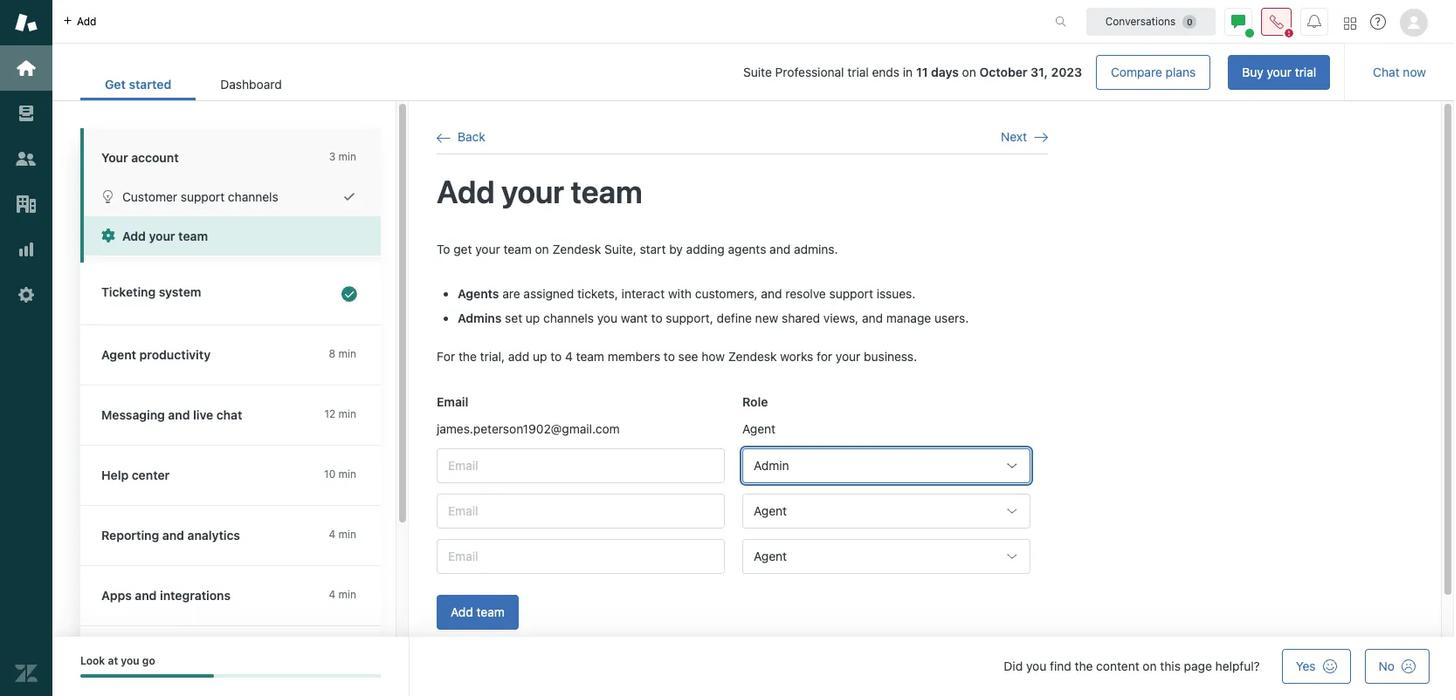 Task type: vqa. For each thing, say whether or not it's contained in the screenshot.
second recently from the bottom
no



Task type: describe. For each thing, give the bounding box(es) containing it.
start
[[640, 242, 666, 256]]

dashboard
[[220, 77, 282, 92]]

page
[[1184, 659, 1212, 674]]

your account heading
[[80, 128, 381, 177]]

center
[[132, 468, 170, 483]]

admins
[[458, 311, 502, 326]]

and left live
[[168, 408, 190, 423]]

get help image
[[1370, 14, 1386, 30]]

8
[[329, 348, 336, 361]]

define
[[717, 311, 752, 326]]

yes button
[[1282, 650, 1351, 685]]

agents
[[728, 242, 766, 256]]

admin
[[754, 458, 789, 473]]

and right views,
[[862, 311, 883, 326]]

how
[[702, 349, 725, 364]]

email field for second agent popup button from the bottom
[[437, 494, 725, 529]]

1 horizontal spatial on
[[962, 65, 976, 79]]

footer containing did you find the content on this page helpful?
[[52, 638, 1454, 697]]

min for messaging and live chat
[[338, 408, 356, 421]]

works
[[780, 349, 813, 364]]

add your team inside button
[[122, 229, 208, 244]]

agent productivity
[[101, 348, 211, 362]]

next
[[1001, 129, 1027, 144]]

this
[[1160, 659, 1181, 674]]

plans
[[1166, 65, 1196, 79]]

no button
[[1365, 650, 1430, 685]]

at
[[108, 655, 118, 668]]

10 min
[[324, 468, 356, 481]]

customers,
[[695, 287, 758, 301]]

admin button
[[742, 449, 1031, 484]]

trial for your
[[1295, 65, 1316, 79]]

apps and integrations
[[101, 589, 231, 603]]

customer
[[122, 190, 177, 204]]

look
[[80, 655, 105, 668]]

analytics
[[187, 528, 240, 543]]

productivity
[[139, 348, 211, 362]]

add your team inside content-title region
[[437, 173, 642, 211]]

add inside button
[[122, 229, 146, 244]]

2023
[[1051, 65, 1082, 79]]

progress bar image
[[80, 675, 214, 679]]

get
[[105, 77, 126, 92]]

compare
[[1111, 65, 1162, 79]]

resolve
[[785, 287, 826, 301]]

agents are assigned tickets, interact with customers, and resolve support issues.
[[458, 287, 916, 301]]

0 horizontal spatial you
[[121, 655, 139, 668]]

integrations
[[160, 589, 231, 603]]

agents
[[458, 287, 499, 301]]

your account
[[101, 150, 179, 165]]

shared
[[782, 311, 820, 326]]

to
[[437, 242, 450, 256]]

organizations image
[[15, 193, 38, 216]]

4 min for integrations
[[329, 589, 356, 602]]

12 min
[[324, 408, 356, 421]]

2 vertical spatial on
[[1143, 659, 1157, 674]]

zendesk support image
[[15, 11, 38, 34]]

adding
[[686, 242, 725, 256]]

email
[[437, 395, 468, 409]]

1 vertical spatial up
[[533, 349, 547, 364]]

by
[[669, 242, 683, 256]]

10
[[324, 468, 336, 481]]

0 vertical spatial up
[[526, 311, 540, 326]]

3
[[329, 150, 336, 163]]

min for your account
[[338, 150, 356, 163]]

chat
[[216, 408, 242, 423]]

suite
[[743, 65, 772, 79]]

buy your trial
[[1242, 65, 1316, 79]]

system
[[159, 285, 201, 300]]

support inside button
[[181, 190, 225, 204]]

professional
[[775, 65, 844, 79]]

min for apps and integrations
[[338, 589, 356, 602]]

suite professional trial ends in 11 days on october 31, 2023
[[743, 65, 1082, 79]]

trial,
[[480, 349, 505, 364]]

progress-bar progress bar
[[80, 675, 381, 679]]

1 vertical spatial channels
[[543, 311, 594, 326]]

reporting image
[[15, 238, 38, 261]]

ends
[[872, 65, 900, 79]]

add team
[[451, 605, 505, 620]]

0 horizontal spatial zendesk
[[552, 242, 601, 256]]

admins set up channels you want to support, define new shared views, and manage users.
[[458, 311, 969, 326]]

october
[[979, 65, 1028, 79]]

get started
[[105, 77, 171, 92]]

8 min
[[329, 348, 356, 361]]

admins.
[[794, 242, 838, 256]]

account
[[131, 150, 179, 165]]

conversations
[[1105, 14, 1176, 28]]

admin image
[[15, 284, 38, 307]]

business.
[[864, 349, 917, 364]]

3 min
[[329, 150, 356, 163]]

chat now
[[1373, 65, 1426, 79]]

issues.
[[877, 287, 916, 301]]

team inside add your team button
[[178, 229, 208, 244]]

want
[[621, 311, 648, 326]]

min for agent productivity
[[338, 348, 356, 361]]

manage
[[886, 311, 931, 326]]

add for content-title region
[[437, 173, 495, 211]]

are
[[502, 287, 520, 301]]



Task type: locate. For each thing, give the bounding box(es) containing it.
live
[[193, 408, 213, 423]]

team inside content-title region
[[571, 173, 642, 211]]

0 horizontal spatial the
[[458, 349, 477, 364]]

back
[[458, 129, 485, 144]]

0 horizontal spatial channels
[[228, 190, 278, 204]]

and right "agents"
[[770, 242, 791, 256]]

October 31, 2023 text field
[[979, 65, 1082, 79]]

1 vertical spatial add
[[122, 229, 146, 244]]

tickets,
[[577, 287, 618, 301]]

0 vertical spatial the
[[458, 349, 477, 364]]

customers image
[[15, 148, 38, 170]]

in
[[903, 65, 913, 79]]

suite,
[[604, 242, 636, 256]]

add right the trial,
[[508, 349, 529, 364]]

footer
[[52, 638, 1454, 697]]

tab list
[[80, 68, 306, 100]]

0 vertical spatial zendesk
[[552, 242, 601, 256]]

to
[[651, 311, 662, 326], [550, 349, 562, 364], [664, 349, 675, 364]]

trial inside button
[[1295, 65, 1316, 79]]

4 for apps and integrations
[[329, 589, 336, 602]]

support up add your team button
[[181, 190, 225, 204]]

2 trial from the left
[[1295, 65, 1316, 79]]

1 min from the top
[[338, 150, 356, 163]]

apps
[[101, 589, 132, 603]]

reporting and analytics
[[101, 528, 240, 543]]

1 vertical spatial zendesk
[[728, 349, 777, 364]]

support up views,
[[829, 287, 873, 301]]

0 vertical spatial add
[[437, 173, 495, 211]]

0 vertical spatial agent button
[[742, 494, 1031, 529]]

to right the want
[[651, 311, 662, 326]]

the right find
[[1075, 659, 1093, 674]]

started
[[129, 77, 171, 92]]

Email field
[[437, 449, 725, 484], [437, 494, 725, 529], [437, 540, 725, 575]]

days
[[931, 65, 959, 79]]

2 vertical spatial email field
[[437, 540, 725, 575]]

1 email field from the top
[[437, 449, 725, 484]]

did you find the content on this page helpful?
[[1004, 659, 1260, 674]]

section
[[320, 55, 1330, 90]]

ticketing system
[[101, 285, 201, 300]]

4 min
[[329, 528, 356, 541], [329, 589, 356, 602]]

james.peterson1902@gmail.com
[[437, 422, 620, 437]]

1 horizontal spatial zendesk
[[728, 349, 777, 364]]

4 for reporting and analytics
[[329, 528, 336, 541]]

support,
[[666, 311, 713, 326]]

add your team button
[[84, 217, 381, 256]]

0 vertical spatial add
[[77, 14, 96, 28]]

min for help center
[[338, 468, 356, 481]]

3 min from the top
[[338, 408, 356, 421]]

set
[[505, 311, 522, 326]]

2 horizontal spatial on
[[1143, 659, 1157, 674]]

buy your trial button
[[1228, 55, 1330, 90]]

channels up add your team button
[[228, 190, 278, 204]]

0 horizontal spatial support
[[181, 190, 225, 204]]

zendesk
[[552, 242, 601, 256], [728, 349, 777, 364]]

add your team
[[437, 173, 642, 211], [122, 229, 208, 244]]

find
[[1050, 659, 1071, 674]]

0 vertical spatial 4 min
[[329, 528, 356, 541]]

compare plans
[[1111, 65, 1196, 79]]

1 vertical spatial add your team
[[122, 229, 208, 244]]

up right set
[[526, 311, 540, 326]]

0 vertical spatial support
[[181, 190, 225, 204]]

your inside button
[[149, 229, 175, 244]]

team
[[571, 173, 642, 211], [178, 229, 208, 244], [503, 242, 532, 256], [576, 349, 604, 364], [476, 605, 505, 620]]

1 horizontal spatial channels
[[543, 311, 594, 326]]

assigned
[[523, 287, 574, 301]]

section containing suite professional trial ends in
[[320, 55, 1330, 90]]

content
[[1096, 659, 1139, 674]]

your inside content-title region
[[501, 173, 564, 211]]

and right apps at the bottom left
[[135, 589, 157, 603]]

trial
[[847, 65, 869, 79], [1295, 65, 1316, 79]]

2 email field from the top
[[437, 494, 725, 529]]

channels inside button
[[228, 190, 278, 204]]

zendesk left suite,
[[552, 242, 601, 256]]

did
[[1004, 659, 1023, 674]]

trial down notifications 'icon'
[[1295, 65, 1316, 79]]

compare plans button
[[1096, 55, 1211, 90]]

you
[[597, 311, 617, 326], [121, 655, 139, 668], [1026, 659, 1047, 674]]

0 horizontal spatial add your team
[[122, 229, 208, 244]]

2 4 min from the top
[[329, 589, 356, 602]]

customer support channels button
[[84, 177, 381, 217]]

0 horizontal spatial add
[[77, 14, 96, 28]]

helpful?
[[1215, 659, 1260, 674]]

0 vertical spatial add your team
[[437, 173, 642, 211]]

back button
[[437, 129, 485, 145]]

email field for first agent popup button from the bottom
[[437, 540, 725, 575]]

channels down 'assigned'
[[543, 311, 594, 326]]

you right at on the bottom left
[[121, 655, 139, 668]]

chat now button
[[1359, 55, 1440, 90]]

2 vertical spatial add
[[451, 605, 473, 620]]

help center
[[101, 468, 170, 483]]

1 vertical spatial the
[[1075, 659, 1093, 674]]

2 horizontal spatial to
[[664, 349, 675, 364]]

tab list containing get started
[[80, 68, 306, 100]]

on left the this
[[1143, 659, 1157, 674]]

messaging
[[101, 408, 165, 423]]

1 vertical spatial 4 min
[[329, 589, 356, 602]]

chat
[[1373, 65, 1400, 79]]

your
[[1267, 65, 1292, 79], [501, 173, 564, 211], [149, 229, 175, 244], [475, 242, 500, 256], [836, 349, 860, 364]]

2 vertical spatial 4
[[329, 589, 336, 602]]

0 horizontal spatial trial
[[847, 65, 869, 79]]

11
[[916, 65, 928, 79]]

5 min from the top
[[338, 528, 356, 541]]

1 horizontal spatial add
[[508, 349, 529, 364]]

you down tickets,
[[597, 311, 617, 326]]

go
[[142, 655, 155, 668]]

0 vertical spatial on
[[962, 65, 976, 79]]

views,
[[823, 311, 859, 326]]

your
[[101, 150, 128, 165]]

4 min from the top
[[338, 468, 356, 481]]

role
[[742, 395, 768, 409]]

3 email field from the top
[[437, 540, 725, 575]]

1 vertical spatial on
[[535, 242, 549, 256]]

to left the see
[[664, 349, 675, 364]]

1 vertical spatial support
[[829, 287, 873, 301]]

team inside add team button
[[476, 605, 505, 620]]

1 vertical spatial add
[[508, 349, 529, 364]]

1 horizontal spatial to
[[651, 311, 662, 326]]

look at you go
[[80, 655, 155, 668]]

4 min for analytics
[[329, 528, 356, 541]]

12
[[324, 408, 336, 421]]

content-title region
[[437, 172, 1048, 213]]

you right "did"
[[1026, 659, 1047, 674]]

trial for professional
[[847, 65, 869, 79]]

the right for
[[458, 349, 477, 364]]

1 vertical spatial email field
[[437, 494, 725, 529]]

1 trial from the left
[[847, 65, 869, 79]]

users.
[[934, 311, 969, 326]]

reporting
[[101, 528, 159, 543]]

0 horizontal spatial on
[[535, 242, 549, 256]]

and up new
[[761, 287, 782, 301]]

add inside dropdown button
[[77, 14, 96, 28]]

support
[[181, 190, 225, 204], [829, 287, 873, 301]]

1 horizontal spatial add your team
[[437, 173, 642, 211]]

views image
[[15, 102, 38, 125]]

31,
[[1031, 65, 1048, 79]]

up right the trial,
[[533, 349, 547, 364]]

notifications image
[[1307, 14, 1321, 28]]

1 agent button from the top
[[742, 494, 1031, 529]]

region containing to get your team on zendesk suite, start by adding agents and admins.
[[437, 241, 1048, 651]]

add right zendesk support image
[[77, 14, 96, 28]]

to down 'assigned'
[[550, 349, 562, 364]]

yes
[[1296, 659, 1316, 674]]

1 vertical spatial agent button
[[742, 540, 1031, 575]]

on up 'assigned'
[[535, 242, 549, 256]]

region
[[437, 241, 1048, 651]]

dashboard tab
[[196, 68, 306, 100]]

min inside your account heading
[[338, 150, 356, 163]]

buy
[[1242, 65, 1263, 79]]

1 4 min from the top
[[329, 528, 356, 541]]

and
[[770, 242, 791, 256], [761, 287, 782, 301], [862, 311, 883, 326], [168, 408, 190, 423], [162, 528, 184, 543], [135, 589, 157, 603]]

0 vertical spatial 4
[[565, 349, 573, 364]]

for
[[817, 349, 832, 364]]

add button
[[52, 0, 107, 43]]

0 vertical spatial channels
[[228, 190, 278, 204]]

see
[[678, 349, 698, 364]]

customer support channels
[[122, 190, 278, 204]]

add for add team button at the bottom left of page
[[451, 605, 473, 620]]

help
[[101, 468, 129, 483]]

get
[[453, 242, 472, 256]]

zendesk products image
[[1344, 17, 1356, 29]]

1 vertical spatial 4
[[329, 528, 336, 541]]

email field for "admin" popup button
[[437, 449, 725, 484]]

2 horizontal spatial you
[[1026, 659, 1047, 674]]

1 horizontal spatial support
[[829, 287, 873, 301]]

min for reporting and analytics
[[338, 528, 356, 541]]

add
[[77, 14, 96, 28], [508, 349, 529, 364]]

ticketing
[[101, 285, 156, 300]]

1 horizontal spatial you
[[597, 311, 617, 326]]

your inside button
[[1267, 65, 1292, 79]]

members
[[608, 349, 660, 364]]

add inside button
[[451, 605, 473, 620]]

ticketing system button
[[80, 263, 377, 325]]

interact
[[622, 287, 665, 301]]

main element
[[0, 0, 52, 697]]

6 min from the top
[[338, 589, 356, 602]]

on right the days
[[962, 65, 976, 79]]

zendesk image
[[15, 663, 38, 686]]

trial left ends
[[847, 65, 869, 79]]

1 horizontal spatial trial
[[1295, 65, 1316, 79]]

2 agent button from the top
[[742, 540, 1031, 575]]

add inside content-title region
[[437, 173, 495, 211]]

the inside footer
[[1075, 659, 1093, 674]]

4
[[565, 349, 573, 364], [329, 528, 336, 541], [329, 589, 336, 602]]

get started image
[[15, 57, 38, 79]]

2 min from the top
[[338, 348, 356, 361]]

1 horizontal spatial the
[[1075, 659, 1093, 674]]

on
[[962, 65, 976, 79], [535, 242, 549, 256], [1143, 659, 1157, 674]]

button displays agent's chat status as online. image
[[1231, 14, 1245, 28]]

zendesk right how
[[728, 349, 777, 364]]

0 vertical spatial email field
[[437, 449, 725, 484]]

and left analytics on the bottom of the page
[[162, 528, 184, 543]]

0 horizontal spatial to
[[550, 349, 562, 364]]

to get your team on zendesk suite, start by adding agents and admins.
[[437, 242, 838, 256]]



